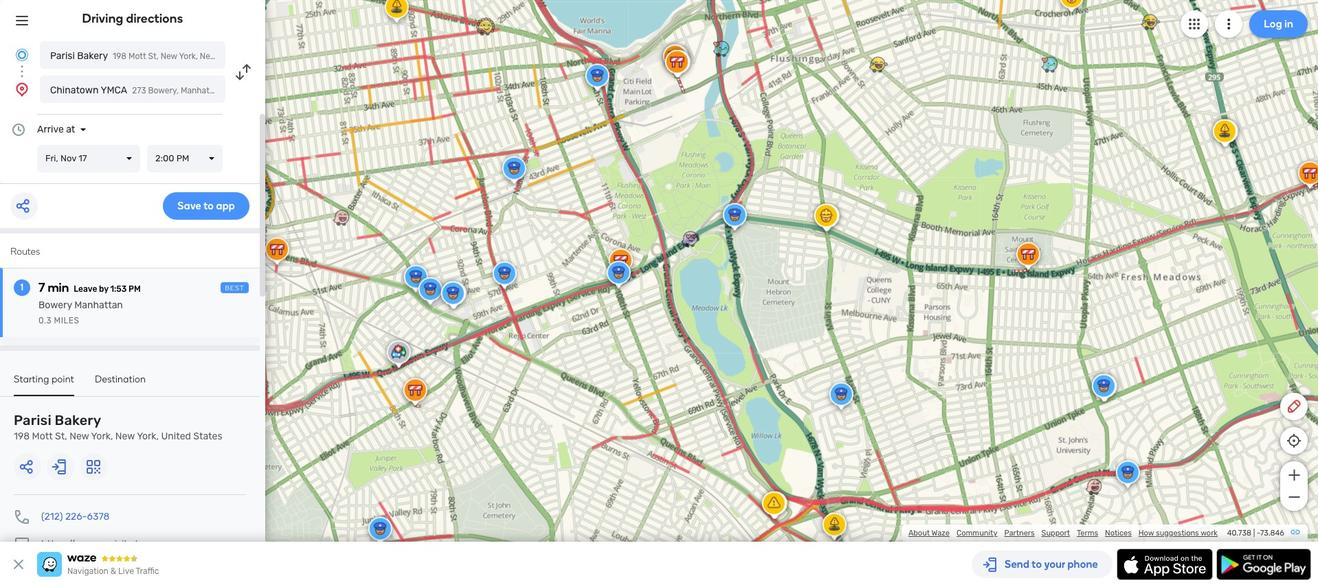 Task type: vqa. For each thing, say whether or not it's contained in the screenshot.
Traffic
yes



Task type: describe. For each thing, give the bounding box(es) containing it.
leave
[[74, 285, 97, 294]]

destination button
[[95, 374, 146, 395]]

by
[[99, 285, 108, 294]]

0 horizontal spatial mott
[[32, 431, 53, 443]]

pm inside list box
[[176, 153, 189, 164]]

1
[[20, 282, 24, 293]]

1 vertical spatial parisi bakery 198 mott st, new york, new york, united states
[[14, 412, 222, 443]]

community
[[957, 529, 997, 538]]

suggestions
[[1156, 529, 1199, 538]]

new up 'manhattan,'
[[200, 52, 217, 61]]

directions
[[126, 11, 183, 26]]

fri, nov 17
[[45, 153, 87, 164]]

miles
[[54, 316, 79, 326]]

-
[[1257, 529, 1260, 538]]

at
[[66, 124, 75, 135]]

7
[[38, 280, 45, 295]]

clock image
[[10, 122, 27, 138]]

zoom out image
[[1285, 489, 1303, 506]]

new down destination button on the bottom left
[[115, 431, 135, 443]]

17
[[78, 153, 87, 164]]

&
[[111, 567, 116, 577]]

new down point
[[70, 431, 89, 443]]

6378
[[87, 511, 110, 523]]

40.738
[[1227, 529, 1251, 538]]

0 vertical spatial 198
[[113, 52, 126, 61]]

2:00
[[155, 153, 174, 164]]

partners link
[[1004, 529, 1035, 538]]

zoom in image
[[1285, 467, 1303, 484]]

terms
[[1077, 529, 1098, 538]]

2:00 pm
[[155, 153, 189, 164]]

bowery,
[[148, 86, 179, 96]]

states inside chinatown ymca 273 bowery, manhattan, united states
[[254, 86, 279, 96]]

work
[[1201, 529, 1218, 538]]

chinatown ymca 273 bowery, manhattan, united states
[[50, 85, 279, 96]]

273
[[132, 86, 146, 96]]

1 horizontal spatial mott
[[128, 52, 146, 61]]

2 vertical spatial states
[[193, 431, 222, 443]]

call image
[[14, 509, 30, 526]]

ymca
[[101, 85, 127, 96]]

navigation
[[67, 567, 108, 577]]

0.3
[[38, 316, 52, 326]]

live
[[118, 567, 134, 577]]

0 vertical spatial st,
[[148, 52, 159, 61]]

traffic
[[136, 567, 159, 577]]

pencil image
[[1286, 399, 1302, 415]]

chinatown
[[50, 85, 99, 96]]

0 vertical spatial united
[[239, 52, 265, 61]]

support link
[[1042, 529, 1070, 538]]

terms link
[[1077, 529, 1098, 538]]

1 vertical spatial parisi
[[14, 412, 51, 429]]

1 vertical spatial 198
[[14, 431, 30, 443]]

about waze community partners support terms notices how suggestions work
[[908, 529, 1218, 538]]

manhattan
[[74, 300, 123, 311]]

1:53
[[110, 285, 127, 294]]



Task type: locate. For each thing, give the bounding box(es) containing it.
1 horizontal spatial pm
[[176, 153, 189, 164]]

st, up the bowery, on the left top of the page
[[148, 52, 159, 61]]

current location image
[[14, 47, 30, 63]]

mott up 273
[[128, 52, 146, 61]]

new
[[161, 52, 177, 61], [200, 52, 217, 61], [70, 431, 89, 443], [115, 431, 135, 443]]

1 vertical spatial bakery
[[55, 412, 101, 429]]

40.738 | -73.846
[[1227, 529, 1284, 538]]

0 vertical spatial pm
[[176, 153, 189, 164]]

support
[[1042, 529, 1070, 538]]

bakery down point
[[55, 412, 101, 429]]

notices
[[1105, 529, 1132, 538]]

parisi bakery 198 mott st, new york, new york, united states down destination button on the bottom left
[[14, 412, 222, 443]]

york,
[[179, 52, 198, 61], [218, 52, 237, 61], [91, 431, 113, 443], [137, 431, 159, 443]]

1 horizontal spatial st,
[[148, 52, 159, 61]]

fri,
[[45, 153, 58, 164]]

0 vertical spatial bakery
[[77, 50, 108, 62]]

|
[[1253, 529, 1255, 538]]

computer image
[[14, 537, 30, 553]]

united inside chinatown ymca 273 bowery, manhattan, united states
[[226, 86, 252, 96]]

min
[[48, 280, 69, 295]]

destination
[[95, 374, 146, 386]]

pm right 1:53
[[129, 285, 141, 294]]

73.846
[[1260, 529, 1284, 538]]

0 horizontal spatial st,
[[55, 431, 67, 443]]

waze
[[932, 529, 950, 538]]

parisi bakery 198 mott st, new york, new york, united states
[[50, 50, 292, 62], [14, 412, 222, 443]]

bowery manhattan 0.3 miles
[[38, 300, 123, 326]]

point
[[52, 374, 74, 386]]

notices link
[[1105, 529, 1132, 538]]

about
[[908, 529, 930, 538]]

community link
[[957, 529, 997, 538]]

starting
[[14, 374, 49, 386]]

https://www.parisibakery.com link
[[41, 539, 175, 550]]

arrive
[[37, 124, 64, 135]]

bakery
[[77, 50, 108, 62], [55, 412, 101, 429]]

navigation & live traffic
[[67, 567, 159, 577]]

1 vertical spatial states
[[254, 86, 279, 96]]

1 vertical spatial pm
[[129, 285, 141, 294]]

united
[[239, 52, 265, 61], [226, 86, 252, 96], [161, 431, 191, 443]]

driving directions
[[82, 11, 183, 26]]

manhattan,
[[181, 86, 224, 96]]

parisi down starting point button
[[14, 412, 51, 429]]

1 vertical spatial st,
[[55, 431, 67, 443]]

parisi up "chinatown"
[[50, 50, 75, 62]]

mott
[[128, 52, 146, 61], [32, 431, 53, 443]]

nov
[[60, 153, 76, 164]]

arrive at
[[37, 124, 75, 135]]

(212) 226-6378 link
[[41, 511, 110, 523]]

198
[[113, 52, 126, 61], [14, 431, 30, 443]]

st,
[[148, 52, 159, 61], [55, 431, 67, 443]]

st, down starting point button
[[55, 431, 67, 443]]

driving
[[82, 11, 123, 26]]

0 vertical spatial parisi
[[50, 50, 75, 62]]

starting point button
[[14, 374, 74, 397]]

198 down starting point button
[[14, 431, 30, 443]]

bowery
[[38, 300, 72, 311]]

0 vertical spatial mott
[[128, 52, 146, 61]]

2:00 pm list box
[[147, 145, 223, 172]]

parisi
[[50, 50, 75, 62], [14, 412, 51, 429]]

226-
[[65, 511, 87, 523]]

(212)
[[41, 511, 63, 523]]

location image
[[14, 81, 30, 98]]

https://www.parisibakery.com
[[41, 539, 175, 550]]

link image
[[1290, 527, 1301, 538]]

7 min leave by 1:53 pm
[[38, 280, 141, 295]]

states
[[267, 52, 292, 61], [254, 86, 279, 96], [193, 431, 222, 443]]

1 vertical spatial mott
[[32, 431, 53, 443]]

pm inside "7 min leave by 1:53 pm"
[[129, 285, 141, 294]]

1 horizontal spatial 198
[[113, 52, 126, 61]]

mott down starting point button
[[32, 431, 53, 443]]

fri, nov 17 list box
[[37, 145, 140, 172]]

0 horizontal spatial pm
[[129, 285, 141, 294]]

new up chinatown ymca 273 bowery, manhattan, united states
[[161, 52, 177, 61]]

198 up ymca
[[113, 52, 126, 61]]

1 vertical spatial united
[[226, 86, 252, 96]]

parisi bakery 198 mott st, new york, new york, united states up chinatown ymca 273 bowery, manhattan, united states
[[50, 50, 292, 62]]

(212) 226-6378
[[41, 511, 110, 523]]

how suggestions work link
[[1139, 529, 1218, 538]]

starting point
[[14, 374, 74, 386]]

best
[[225, 285, 245, 293]]

pm
[[176, 153, 189, 164], [129, 285, 141, 294]]

partners
[[1004, 529, 1035, 538]]

pm right 2:00
[[176, 153, 189, 164]]

bakery down "driving"
[[77, 50, 108, 62]]

how
[[1139, 529, 1154, 538]]

2 vertical spatial united
[[161, 431, 191, 443]]

0 vertical spatial states
[[267, 52, 292, 61]]

about waze link
[[908, 529, 950, 538]]

0 horizontal spatial 198
[[14, 431, 30, 443]]

routes
[[10, 246, 40, 258]]

0 vertical spatial parisi bakery 198 mott st, new york, new york, united states
[[50, 50, 292, 62]]

x image
[[10, 557, 27, 573]]



